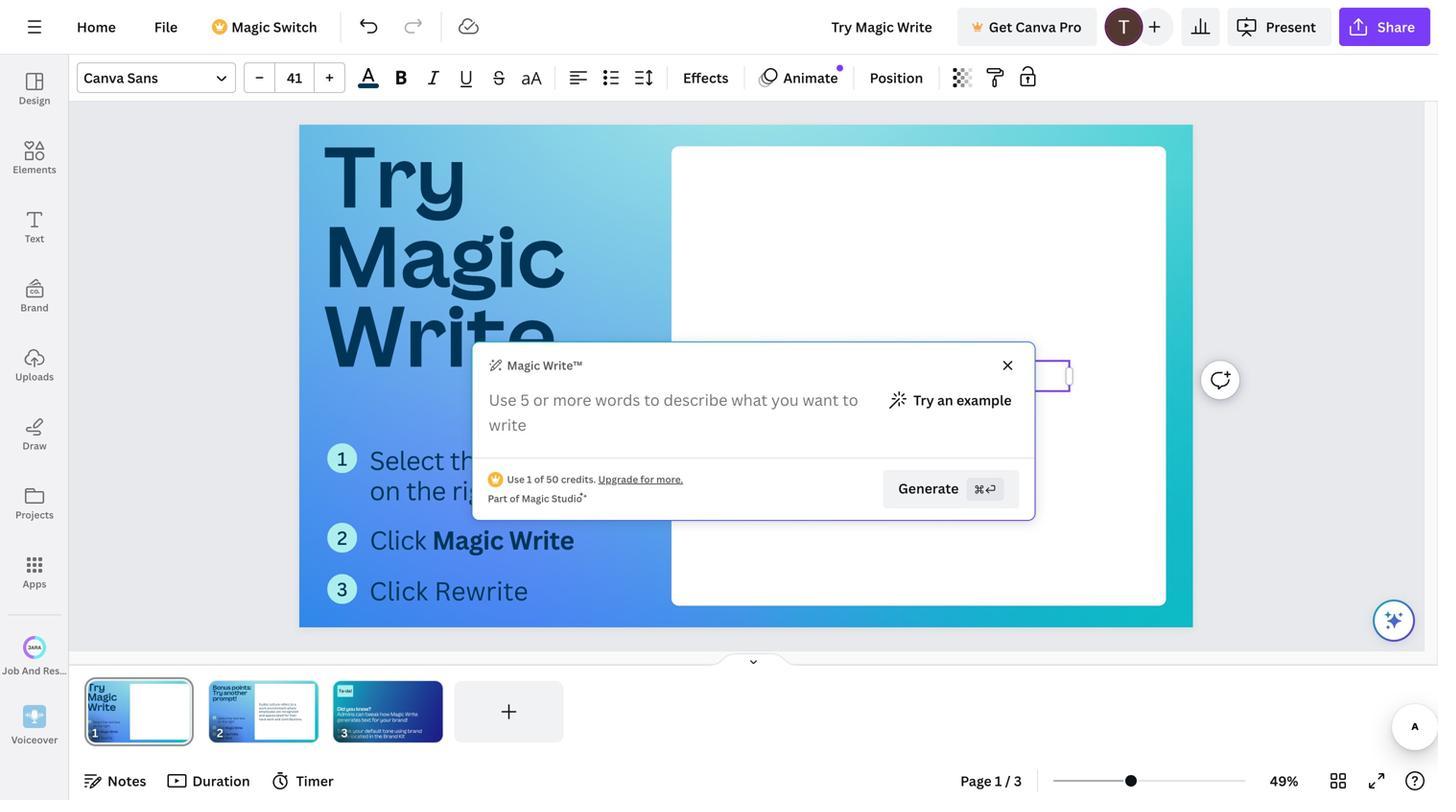 Task type: locate. For each thing, give the bounding box(es) containing it.
0 horizontal spatial brand
[[20, 301, 49, 314]]

your inside tweak your default tone using brand voice located in the brand kit
[[353, 728, 364, 735]]

1 vertical spatial box
[[239, 716, 245, 721]]

0 vertical spatial right
[[452, 473, 508, 508]]

select inside select the text box on the right
[[370, 443, 444, 478]]

how
[[380, 711, 390, 718]]

right for select the text box on the right 1 2 click magic write
[[228, 720, 234, 724]]

#003c64 image
[[358, 84, 379, 88], [358, 84, 379, 88]]

try for try an example
[[914, 391, 934, 409]]

brand
[[408, 728, 422, 735]]

1 vertical spatial right
[[228, 720, 234, 724]]

0 horizontal spatial select
[[218, 716, 227, 721]]

2 horizontal spatial 3
[[1014, 772, 1022, 790]]

points:
[[232, 683, 251, 692]]

right
[[452, 473, 508, 508], [228, 720, 234, 724]]

right up sprinkle at the bottom left
[[228, 720, 234, 724]]

brand left kit
[[383, 733, 398, 740]]

1 vertical spatial on
[[218, 720, 221, 724]]

0 vertical spatial 2
[[337, 526, 348, 551]]

2 vertical spatial 3
[[1014, 772, 1022, 790]]

1 horizontal spatial canva
[[1016, 18, 1056, 36]]

brand
[[20, 301, 49, 314], [383, 733, 398, 740]]

brand inside tweak your default tone using brand voice located in the brand kit
[[383, 733, 398, 740]]

right inside select the text box on the right 1 2 click magic write
[[228, 720, 234, 724]]

0 vertical spatial your
[[380, 717, 391, 724]]

job and resume ai button
[[0, 623, 92, 692]]

2 horizontal spatial text
[[496, 443, 543, 478]]

design
[[19, 94, 50, 107]]

1 vertical spatial canva
[[83, 69, 124, 87]]

and
[[22, 664, 41, 677]]

get
[[989, 18, 1013, 36]]

for inside 'did you know? admins can tweak how magic write generates text for your brand!'
[[372, 717, 379, 724]]

click up 3 click sprinkle fairy dust
[[218, 726, 225, 730]]

1 vertical spatial try
[[914, 391, 934, 409]]

0 horizontal spatial for
[[284, 714, 289, 718]]

the right in
[[375, 733, 382, 740]]

page 1 image
[[84, 681, 194, 743]]

main menu bar
[[0, 0, 1439, 55]]

in
[[369, 733, 374, 740]]

write inside 'did you know? admins can tweak how magic write generates text for your brand!'
[[405, 711, 418, 718]]

the
[[450, 443, 490, 478], [407, 473, 446, 508], [227, 716, 232, 721], [222, 720, 227, 724], [375, 733, 382, 740]]

box
[[548, 443, 592, 478], [239, 716, 245, 721]]

49%
[[1270, 772, 1299, 790]]

1 inside button
[[995, 772, 1002, 790]]

for
[[641, 473, 654, 486], [284, 714, 289, 718], [372, 717, 379, 724]]

design button
[[0, 55, 69, 124]]

brand up the uploads button
[[20, 301, 49, 314]]

1 horizontal spatial box
[[548, 443, 592, 478]]

1 horizontal spatial text
[[362, 717, 371, 724]]

1 horizontal spatial try
[[324, 118, 468, 232]]

box left the hard
[[239, 716, 245, 721]]

select
[[370, 443, 444, 478], [218, 716, 227, 721]]

work
[[259, 706, 266, 710], [267, 717, 274, 722]]

an
[[938, 391, 954, 409]]

side panel tab list
[[0, 55, 92, 761]]

of
[[534, 473, 544, 486], [510, 493, 519, 505]]

1 horizontal spatial of
[[534, 473, 544, 486]]

0 vertical spatial try
[[324, 118, 468, 232]]

0 horizontal spatial try
[[213, 689, 222, 697]]

1 horizontal spatial select
[[370, 443, 444, 478]]

0 vertical spatial of
[[534, 473, 544, 486]]

magic
[[231, 18, 270, 36], [324, 198, 565, 312], [507, 358, 540, 374], [522, 493, 549, 505], [432, 523, 504, 557], [391, 711, 404, 718], [225, 726, 234, 730]]

canva left sans
[[83, 69, 124, 87]]

know?
[[356, 706, 371, 712]]

0 horizontal spatial on
[[218, 720, 221, 724]]

for left more.
[[641, 473, 654, 486]]

1 vertical spatial 2
[[214, 726, 215, 729]]

0 horizontal spatial of
[[510, 493, 519, 505]]

animate
[[784, 69, 838, 87]]

of right part on the left
[[510, 493, 519, 505]]

50
[[546, 473, 559, 486]]

uploads button
[[0, 331, 69, 400]]

box inside select the text box on the right
[[548, 443, 592, 478]]

1 horizontal spatial and
[[275, 717, 280, 722]]

ta-
[[339, 688, 346, 694]]

box inside select the text box on the right 1 2 click magic write
[[239, 716, 245, 721]]

1 horizontal spatial brand
[[383, 733, 398, 740]]

duration
[[192, 772, 250, 790]]

your inside 'did you know? admins can tweak how magic write generates text for your brand!'
[[380, 717, 391, 724]]

1 horizontal spatial 2
[[337, 526, 348, 551]]

on inside select the text box on the right 1 2 click magic write
[[218, 720, 221, 724]]

0 horizontal spatial 3
[[214, 733, 215, 736]]

3
[[337, 577, 348, 602], [214, 733, 215, 736], [1014, 772, 1022, 790]]

and
[[259, 714, 265, 718], [275, 717, 280, 722]]

timer button
[[266, 766, 341, 797]]

1 horizontal spatial right
[[452, 473, 508, 508]]

magic switch button
[[201, 8, 333, 46]]

0 horizontal spatial right
[[228, 720, 234, 724]]

try for try
[[324, 118, 468, 232]]

box for select the text box on the right 1 2 click magic write
[[239, 716, 245, 721]]

right inside select the text box on the right
[[452, 473, 508, 508]]

home
[[77, 18, 116, 36]]

1 horizontal spatial 3
[[337, 577, 348, 602]]

pro
[[1060, 18, 1082, 36]]

elements
[[13, 163, 56, 176]]

the up 3 click sprinkle fairy dust
[[222, 720, 227, 724]]

text left 50
[[496, 443, 543, 478]]

canva
[[1016, 18, 1056, 36], [83, 69, 124, 87]]

and down kudos
[[259, 714, 265, 718]]

text inside select the text box on the right
[[496, 443, 543, 478]]

for left "their"
[[284, 714, 289, 718]]

2 vertical spatial try
[[213, 689, 222, 697]]

0 vertical spatial box
[[548, 443, 592, 478]]

write™
[[543, 358, 583, 374]]

work up the hard
[[259, 706, 266, 710]]

home link
[[61, 8, 131, 46]]

1 vertical spatial select
[[218, 716, 227, 721]]

generate
[[899, 480, 959, 498]]

1 horizontal spatial on
[[370, 473, 401, 508]]

tweak
[[337, 728, 352, 735]]

of left 50
[[534, 473, 544, 486]]

1 vertical spatial of
[[510, 493, 519, 505]]

sprinkle
[[225, 732, 238, 737]]

and down are
[[275, 717, 280, 722]]

1 horizontal spatial for
[[372, 717, 379, 724]]

fairy
[[218, 736, 225, 740]]

contributions.
[[281, 717, 302, 722]]

box up studio
[[548, 443, 592, 478]]

1 vertical spatial brand
[[383, 733, 398, 740]]

try
[[324, 118, 468, 232], [914, 391, 934, 409], [213, 689, 222, 697]]

0 horizontal spatial canva
[[83, 69, 124, 87]]

1 horizontal spatial your
[[380, 717, 391, 724]]

file
[[154, 18, 178, 36]]

new image
[[837, 65, 844, 71]]

magic write™
[[507, 358, 583, 374]]

try inside button
[[914, 391, 934, 409]]

on inside select the text box on the right
[[370, 473, 401, 508]]

voiceover button
[[0, 692, 69, 761]]

select inside select the text box on the right 1 2 click magic write
[[218, 716, 227, 721]]

text up sprinkle at the bottom left
[[233, 716, 239, 721]]

magic switch
[[231, 18, 317, 36]]

timer
[[296, 772, 334, 790]]

click left the dust
[[218, 732, 225, 737]]

a
[[294, 703, 296, 707]]

right up "click magic write"
[[452, 473, 508, 508]]

work right the hard
[[267, 717, 274, 722]]

you
[[346, 706, 355, 712]]

0 horizontal spatial and
[[259, 714, 265, 718]]

select the text box on the right 1 2 click magic write
[[214, 716, 245, 730]]

⌘⏎
[[974, 481, 997, 497]]

your right tweak
[[353, 728, 364, 735]]

2 horizontal spatial try
[[914, 391, 934, 409]]

page 1 / 3
[[961, 772, 1022, 790]]

1 vertical spatial your
[[353, 728, 364, 735]]

0 horizontal spatial box
[[239, 716, 245, 721]]

text
[[496, 443, 543, 478], [233, 716, 239, 721], [362, 717, 371, 724]]

more.
[[657, 473, 683, 486]]

the up "click magic write"
[[407, 473, 446, 508]]

generates
[[337, 717, 361, 724]]

resume
[[43, 664, 80, 677]]

0 vertical spatial work
[[259, 706, 266, 710]]

text inside select the text box on the right 1 2 click magic write
[[233, 716, 239, 721]]

0 horizontal spatial 2
[[214, 726, 215, 729]]

text inside 'did you know? admins can tweak how magic write generates text for your brand!'
[[362, 717, 371, 724]]

0 horizontal spatial text
[[233, 716, 239, 721]]

write
[[324, 277, 557, 391], [509, 523, 574, 557], [405, 711, 418, 718], [235, 726, 243, 730]]

None text field
[[709, 361, 1070, 391]]

0 vertical spatial select
[[370, 443, 444, 478]]

0 vertical spatial brand
[[20, 301, 49, 314]]

notes
[[107, 772, 146, 790]]

3 inside 3 click sprinkle fairy dust
[[214, 733, 215, 736]]

Page title text field
[[106, 724, 114, 743]]

admins
[[337, 711, 355, 718]]

canva assistant image
[[1383, 609, 1406, 632]]

0 vertical spatial 3
[[337, 577, 348, 602]]

your up tone
[[380, 717, 391, 724]]

page 1 / 3 button
[[953, 766, 1030, 797]]

magic inside 'did you know? admins can tweak how magic write generates text for your brand!'
[[391, 711, 404, 718]]

duration button
[[162, 766, 258, 797]]

text down 'know?' on the bottom of page
[[362, 717, 371, 724]]

0 vertical spatial on
[[370, 473, 401, 508]]

0 vertical spatial canva
[[1016, 18, 1056, 36]]

box for select the text box on the right
[[548, 443, 592, 478]]

group
[[244, 62, 345, 93]]

– – number field
[[281, 69, 308, 87]]

text for select the text box on the right 1 2 click magic write
[[233, 716, 239, 721]]

1
[[338, 446, 347, 471], [527, 473, 532, 486], [214, 717, 215, 720], [995, 772, 1002, 790]]

employees
[[259, 710, 275, 714]]

job and resume ai
[[2, 664, 92, 677]]

canva left pro
[[1016, 18, 1056, 36]]

your
[[380, 717, 391, 724], [353, 728, 364, 735]]

for left how
[[372, 717, 379, 724]]

tweak your default tone using brand voice located in the brand kit
[[337, 728, 422, 740]]

0 horizontal spatial your
[[353, 728, 364, 735]]

click inside 3 click sprinkle fairy dust
[[218, 732, 225, 737]]

1 vertical spatial 3
[[214, 733, 215, 736]]



Task type: vqa. For each thing, say whether or not it's contained in the screenshot.
da!
yes



Task type: describe. For each thing, give the bounding box(es) containing it.
share button
[[1340, 8, 1431, 46]]

kit
[[399, 733, 405, 740]]

studio
[[552, 493, 582, 505]]

projects button
[[0, 469, 69, 538]]

elements button
[[0, 124, 69, 193]]

page
[[961, 772, 992, 790]]

click rewrite
[[370, 573, 529, 608]]

the up sprinkle at the bottom left
[[227, 716, 232, 721]]

can
[[356, 711, 364, 718]]

to
[[290, 703, 293, 707]]

get canva pro button
[[958, 8, 1097, 46]]

ai
[[82, 664, 92, 677]]

3 inside button
[[1014, 772, 1022, 790]]

1 vertical spatial work
[[267, 717, 274, 722]]

position button
[[862, 62, 931, 93]]

credits.
[[561, 473, 596, 486]]

notes button
[[77, 766, 154, 797]]

their
[[289, 714, 297, 718]]

magic inside select the text box on the right 1 2 click magic write
[[225, 726, 234, 730]]

text
[[25, 232, 44, 245]]

try inside bonus points: try another prompt! kudos culture refers to a work environment where employees are recognized and appreciated for their hard work and contributions.
[[213, 689, 222, 697]]

using
[[395, 728, 407, 735]]

effects
[[683, 69, 729, 87]]

canva sans
[[83, 69, 158, 87]]

on for select the text box on the right 1 2 click magic write
[[218, 720, 221, 724]]

3 for 3 click sprinkle fairy dust
[[214, 733, 215, 736]]

the up part on the left
[[450, 443, 490, 478]]

canva inside popup button
[[83, 69, 124, 87]]

select for select the text box on the right 1 2 click magic write
[[218, 716, 227, 721]]

part of
[[488, 493, 522, 505]]

3 click sprinkle fairy dust
[[214, 732, 238, 740]]

get canva pro
[[989, 18, 1082, 36]]

canva inside button
[[1016, 18, 1056, 36]]

text for select the text box on the right
[[496, 443, 543, 478]]

write inside select the text box on the right 1 2 click magic write
[[235, 726, 243, 730]]

the inside tweak your default tone using brand voice located in the brand kit
[[375, 733, 382, 740]]

tweak
[[365, 711, 379, 718]]

for inside bonus points: try another prompt! kudos culture refers to a work environment where employees are recognized and appreciated for their hard work and contributions.
[[284, 714, 289, 718]]

did
[[337, 706, 345, 712]]

click inside select the text box on the right 1 2 click magic write
[[218, 726, 225, 730]]

recognized
[[282, 710, 298, 714]]

did you know? admins can tweak how magic write generates text for your brand!
[[337, 706, 418, 724]]

dust
[[225, 736, 232, 740]]

position
[[870, 69, 923, 87]]

animate button
[[753, 62, 846, 93]]

select the text box on the right
[[370, 443, 592, 508]]

ta-da!
[[339, 688, 352, 694]]

located
[[351, 733, 368, 740]]

rewrite
[[435, 573, 529, 608]]

click left the rewrite
[[370, 573, 428, 608]]

sans
[[127, 69, 158, 87]]

try an example
[[914, 391, 1012, 409]]

refers
[[281, 703, 289, 707]]

projects
[[15, 509, 54, 522]]

2 inside select the text box on the right 1 2 click magic write
[[214, 726, 215, 729]]

present button
[[1228, 8, 1332, 46]]

environment
[[267, 706, 286, 710]]

use 1 of 50 credits. upgrade for more.
[[507, 473, 683, 486]]

hide pages image
[[708, 653, 800, 668]]

default
[[365, 728, 382, 735]]

prompt!
[[213, 695, 237, 703]]

upgrade for more. link
[[598, 473, 683, 486]]

bonus
[[213, 683, 231, 692]]

select for select the text box on the right
[[370, 443, 444, 478]]

example
[[957, 391, 1012, 409]]

hard
[[259, 717, 266, 722]]

are
[[276, 710, 281, 714]]

upgrade
[[598, 473, 638, 486]]

2 horizontal spatial for
[[641, 473, 654, 486]]

file button
[[139, 8, 193, 46]]

draw button
[[0, 400, 69, 469]]

present
[[1266, 18, 1317, 36]]

Use 5 or more words to describe what you want to write text field
[[489, 386, 870, 438]]

culture
[[269, 703, 280, 707]]

share
[[1378, 18, 1416, 36]]

Design title text field
[[816, 8, 950, 46]]

use
[[507, 473, 525, 486]]

brand!
[[392, 717, 408, 724]]

click magic write
[[370, 523, 574, 557]]

magic inside button
[[231, 18, 270, 36]]

click up "click rewrite" on the left bottom of the page
[[370, 523, 427, 557]]

/
[[1006, 772, 1011, 790]]

brand button
[[0, 262, 69, 331]]

voice
[[337, 733, 350, 740]]

on for select the text box on the right
[[370, 473, 401, 508]]

da!
[[346, 688, 352, 694]]

text button
[[0, 193, 69, 262]]

another
[[224, 689, 247, 697]]

1 inside select the text box on the right 1 2 click magic write
[[214, 717, 215, 720]]

voiceover
[[11, 733, 58, 746]]

brand inside button
[[20, 301, 49, 314]]

switch
[[273, 18, 317, 36]]

where
[[287, 706, 296, 710]]

part
[[488, 493, 507, 505]]

draw
[[22, 440, 47, 452]]

right for select the text box on the right
[[452, 473, 508, 508]]

magic studio
[[522, 493, 582, 505]]

3 for 3
[[337, 577, 348, 602]]

job
[[2, 664, 20, 677]]



